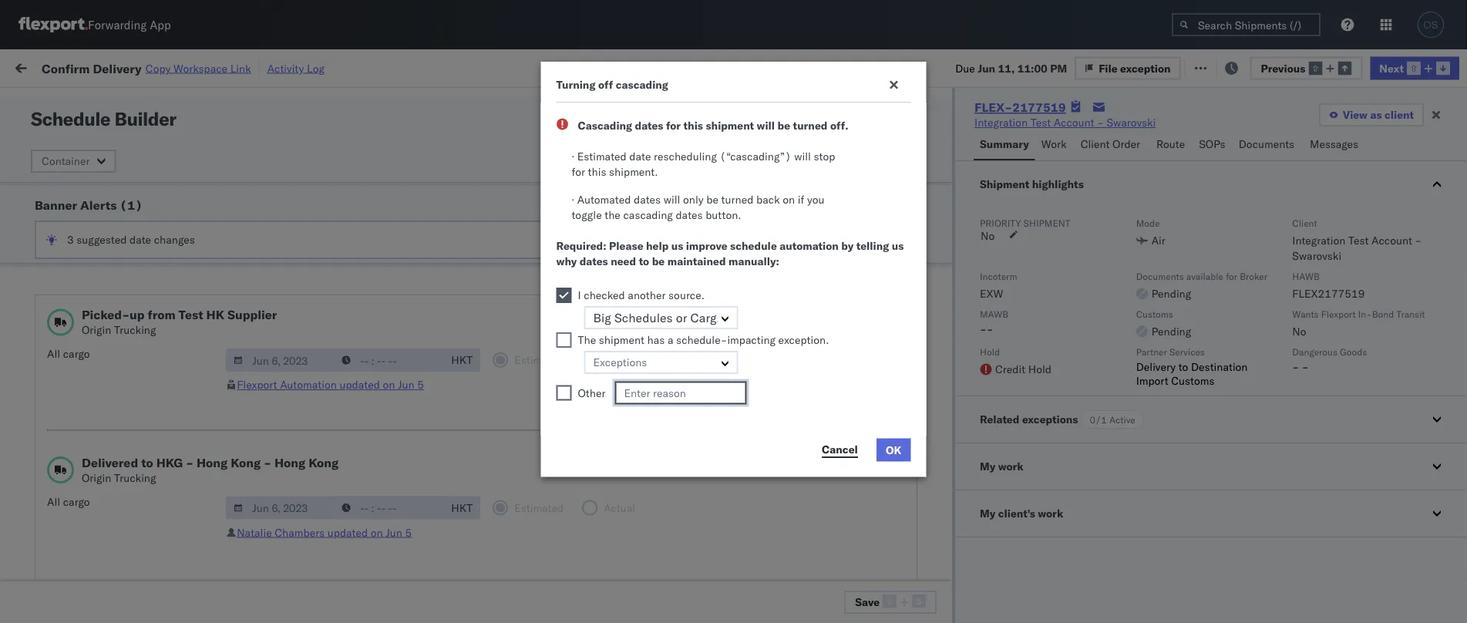 Task type: vqa. For each thing, say whether or not it's contained in the screenshot.


Task type: describe. For each thing, give the bounding box(es) containing it.
o'hare for 01693401893
[[139, 316, 173, 329]]

the
[[605, 208, 621, 222]]

cancel button
[[813, 439, 868, 462]]

integration for 2:59 pm pdt, jun 4, 2023
[[709, 290, 762, 304]]

delivered to hkg - hong kong - hong kong origin trucking
[[82, 455, 339, 484]]

rescheduling
[[654, 150, 717, 163]]

appointment for flex-2093144
[[126, 561, 190, 575]]

9 resize handle column header from the left
[[1285, 120, 1304, 623]]

wants flexport in-bond transit no
[[1293, 308, 1426, 338]]

off.
[[831, 119, 849, 132]]

account for 9:59 pm pdt, jul 2, 2023
[[788, 426, 829, 440]]

integration test account - swarovski for 9:59 pm pdt, jul 2, 2023
[[709, 426, 891, 440]]

1 horizontal spatial this
[[684, 119, 704, 132]]

airport,
[[86, 162, 123, 175]]

to inside 'required: please help us improve schedule automation by telling us why dates need to be maintained manually:'
[[639, 255, 650, 268]]

2 vertical spatial not
[[823, 596, 845, 609]]

client name
[[603, 126, 655, 138]]

074493890280 for 2:59 pm pdt, jun 4, 2023
[[1108, 290, 1188, 304]]

1 limited(test) from the left
[[682, 155, 750, 168]]

1 vertical spatial storage
[[652, 223, 689, 236]]

2 macau from the left
[[752, 155, 785, 168]]

confirm arrival at cfs link for 1:00 pm pdt, sep 3, 2023
[[35, 459, 145, 474]]

0 vertical spatial use)
[[742, 189, 769, 202]]

account inside the 'client integration test account - swarovski incoterm exw'
[[1372, 234, 1413, 247]]

confirm pickup from o'hare international airport button for 01693401893
[[35, 315, 232, 348]]

mode
[[1137, 217, 1161, 229]]

my work inside button
[[980, 460, 1024, 473]]

accept
[[773, 233, 810, 246]]

delivery down "airport,"
[[84, 188, 124, 201]]

for left broker in the right top of the page
[[1227, 270, 1238, 282]]

1 vertical spatial not
[[717, 223, 739, 236]]

upload proof of delivery button
[[35, 526, 155, 543]]

destination
[[1192, 360, 1249, 374]]

mbl/mawb
[[1108, 126, 1162, 138]]

sep for 3,
[[334, 460, 354, 474]]

confirm for 1:30 pm pdt, apr 4, 2023
[[35, 493, 75, 507]]

2023 for 3:00 pm pdt, jun 6, 2023
[[367, 392, 394, 406]]

pdt, for 3:00 pm pdt, jun 6, 2023
[[307, 392, 331, 406]]

schedule delivery appointment for flex-2285185
[[35, 188, 190, 201]]

1 horizontal spatial file exception
[[1205, 60, 1277, 73]]

at for 1:00
[[112, 459, 122, 473]]

confirm delivery copy workspace link
[[42, 60, 251, 76]]

aug for 28,
[[335, 223, 355, 236]]

all cargo for picked-
[[47, 347, 90, 361]]

dates down off.
[[829, 150, 856, 163]]

karl for 2:59 pm pdt, jun 4, 2023
[[841, 290, 861, 304]]

operator
[[1312, 126, 1349, 138]]

picked-up from test hk supplier origin trucking
[[82, 307, 277, 337]]

flex-2069495
[[897, 494, 977, 508]]

airport inside schedule pickup from amsterdam airport schiphol, haarlemmermeer, netherlands
[[35, 297, 70, 311]]

pickup up delivered
[[78, 418, 111, 431]]

consignee
[[709, 126, 754, 138]]

schiphol,
[[72, 297, 119, 311]]

partner
[[1137, 346, 1168, 358]]

to inside partner services delivery to destination import customs
[[1179, 360, 1189, 374]]

required:
[[557, 239, 607, 253]]

exceptions
[[594, 356, 647, 369]]

confirm pickup from o'hare international airport button for --
[[35, 417, 232, 449]]

2 vertical spatial so
[[740, 596, 755, 609]]

account for 2:00 am pdt, aug 17, 2023
[[788, 256, 829, 270]]

turning off cascading
[[557, 78, 669, 91]]

jun down -- : -- -- text field
[[386, 526, 403, 539]]

account for 9:00 pm pdt, aug 16, 2023
[[788, 358, 829, 372]]

updated for delivered to hkg - hong kong - hong kong
[[328, 526, 368, 539]]

2 us from the left
[[892, 239, 904, 253]]

air for 2:00 am pdt, aug 17, 2023
[[497, 256, 511, 270]]

a
[[668, 333, 674, 347]]

2 vertical spatial (do
[[798, 596, 820, 609]]

customs inside button
[[73, 256, 117, 269]]

Enter reason text field
[[615, 382, 747, 405]]

dates down only at left top
[[676, 208, 703, 222]]

schedule delivery appointment link for flex-2285185
[[35, 187, 190, 202]]

updated for picked-up from test hk supplier
[[340, 378, 380, 391]]

0 vertical spatial apple
[[603, 189, 632, 202]]

integration test account - karl lagerfeld for 2:59 pm pdt, jun 4, 2023
[[709, 290, 910, 304]]

or
[[676, 310, 688, 326]]

exw
[[980, 287, 1004, 300]]

save
[[856, 595, 880, 609]]

1 vertical spatial apple so storage (do not use)
[[603, 223, 769, 236]]

schedule inside schedule pickup from amsterdam airport schiphol, haarlemmermeer, netherlands
[[35, 282, 81, 295]]

schedule pickup from los angeles international airport button
[[35, 213, 232, 246]]

be inside 'required: please help us improve schedule automation by telling us why dates need to be maintained manually:'
[[652, 255, 665, 268]]

1 horizontal spatial file
[[1205, 60, 1224, 73]]

jul
[[334, 426, 348, 440]]

flex-2329631
[[897, 223, 977, 236]]

documents left available
[[1137, 270, 1185, 282]]

2 deckers from the left
[[709, 155, 749, 168]]

view
[[1344, 108, 1368, 121]]

on right 205
[[377, 60, 389, 73]]

has
[[648, 333, 665, 347]]

customs up '01693401893'
[[1137, 308, 1174, 320]]

8,
[[357, 528, 367, 542]]

schedule pickup from amsterdam airport schiphol, haarlemmermeer, netherlands
[[35, 282, 209, 326]]

2023 for 7:00 am pdt, sep 8, 2023
[[370, 528, 397, 542]]

delivery down upload proof of delivery button
[[84, 561, 124, 575]]

automated
[[578, 193, 631, 206]]

schedule inside schedule pickup from los angeles international airport
[[35, 214, 81, 228]]

0 vertical spatial not
[[717, 189, 739, 202]]

route button
[[1151, 130, 1194, 160]]

credit hold
[[996, 363, 1052, 376]]

apr
[[334, 494, 353, 508]]

all for delivered
[[47, 495, 60, 508]]

os button
[[1414, 7, 1449, 42]]

forwarding app link
[[19, 17, 171, 32]]

credit
[[996, 363, 1026, 376]]

2 vertical spatial storage
[[758, 596, 795, 609]]

4, for apr
[[356, 494, 366, 508]]

highlights
[[1033, 177, 1084, 191]]

1 horizontal spatial exception
[[1227, 60, 1277, 73]]

this inside · estimated date rescheduling ("cascading") will stop for this shipment.
[[588, 165, 607, 179]]

workitem button
[[9, 123, 237, 138]]

for right name
[[666, 119, 681, 132]]

natalie
[[237, 526, 272, 539]]

0 vertical spatial shipment
[[706, 119, 755, 132]]

11 resize handle column header from the left
[[1440, 120, 1459, 623]]

upload customs clearance documents button
[[35, 255, 228, 272]]

3,
[[356, 460, 366, 474]]

0 vertical spatial --
[[709, 189, 723, 202]]

3
[[67, 233, 74, 246]]

heathrow
[[35, 162, 83, 175]]

summary button
[[974, 130, 1036, 160]]

dates up 'rescheduling'
[[635, 119, 664, 132]]

customs up delivered
[[73, 391, 117, 405]]

1 horizontal spatial turned
[[793, 119, 828, 132]]

cfs for 1:00 pm pdt, sep 3, 2023
[[125, 459, 145, 473]]

1 kong from the left
[[231, 455, 261, 470]]

estimated
[[578, 150, 627, 163]]

pdt, for 2:00 am pdt, aug 17, 2023
[[308, 256, 332, 270]]

0 vertical spatial apple so storage (do not use)
[[603, 189, 769, 202]]

off
[[599, 78, 613, 91]]

account for 1:00 pm pdt, sep 3, 2023
[[788, 460, 829, 474]]

in
[[230, 96, 238, 107]]

0 vertical spatial at
[[306, 60, 316, 73]]

save button
[[845, 591, 937, 614]]

angeles
[[165, 214, 205, 228]]

i
[[578, 289, 581, 302]]

am for 2:00 am pdt, aug 28, 2023
[[287, 223, 305, 236]]

3 resize handle column header from the left
[[471, 120, 490, 623]]

from for haarlemmermeer,
[[120, 282, 143, 295]]

jun down 2:00 am pdt, aug 17, 2023 at the top of the page
[[334, 290, 352, 304]]

shipment.
[[609, 165, 658, 179]]

confirm for 1:00 pm pdt, sep 3, 2023
[[35, 459, 75, 473]]

exceptions
[[1023, 413, 1079, 426]]

5 resize handle column header from the left
[[683, 120, 701, 623]]

pm right 11:00
[[1051, 61, 1068, 75]]

1 resize handle column header from the left
[[233, 120, 252, 623]]

confirm arrival at cfs button for 1:00 pm pdt, sep 3, 2023
[[35, 459, 145, 476]]

import work button
[[124, 49, 201, 84]]

confirm pickup from o'hare international airport link for --
[[35, 417, 232, 448]]

manually:
[[729, 255, 780, 268]]

my for my client's work button
[[980, 507, 996, 520]]

date for suggested
[[130, 233, 151, 246]]

cascading for cascading dates for this shipment will be turned off.
[[578, 119, 633, 132]]

2:59 pm pdt, jun 4, 2023
[[261, 290, 394, 304]]

mawb
[[980, 308, 1009, 320]]

no inside 'wants flexport in-bond transit no'
[[1293, 325, 1307, 338]]

ok button
[[877, 439, 911, 462]]

arrival for 1:00
[[78, 459, 109, 473]]

2023 for 1:30 pm pdt, apr 4, 2023
[[368, 494, 395, 508]]

test inside picked-up from test hk supplier origin trucking
[[179, 307, 203, 322]]

flex-2179454 for 2:59 pm pdt, jun 4, 2023
[[897, 290, 977, 304]]

integration inside the 'client integration test account - swarovski incoterm exw'
[[1293, 234, 1346, 247]]

confirm pickup from o'hare international airport for 01693401893
[[35, 316, 173, 345]]

improve
[[686, 239, 728, 253]]

banner alerts ( 1 )
[[35, 197, 143, 213]]

account for 2:59 pm pdt, jun 4, 2023
[[788, 290, 829, 304]]

the
[[578, 333, 596, 347]]

on right 8,
[[371, 526, 383, 539]]

date for estimated
[[630, 150, 651, 163]]

flex-2026840
[[897, 324, 977, 338]]

documents down changes at the top left of the page
[[172, 256, 228, 269]]

container numbers button
[[995, 116, 1085, 144]]

messages button
[[1304, 130, 1367, 160]]

0 horizontal spatial hold
[[980, 346, 1000, 358]]

available
[[1187, 270, 1224, 282]]

1 vertical spatial use)
[[742, 223, 769, 236]]

integration for 3:00 pm pdt, jun 6, 2023
[[709, 392, 762, 406]]

1 vertical spatial so
[[635, 223, 649, 236]]

1 vertical spatial apple
[[603, 223, 632, 236]]

- inside the 'client integration test account - swarovski incoterm exw'
[[1416, 234, 1423, 247]]

o'hare for --
[[139, 418, 173, 431]]

work inside button
[[1039, 507, 1064, 520]]

Search Shipments (/) text field
[[1173, 13, 1321, 36]]

hawb
[[1293, 270, 1321, 282]]

on inside · automated dates will only be turned back on if you toggle the cascading dates button.
[[783, 193, 795, 206]]

· for · automated dates will only be turned back on if you toggle the cascading dates button.
[[572, 193, 575, 206]]

2 resize handle column header from the left
[[414, 120, 433, 623]]

integration test account - swarovski for 9:00 pm pdt, aug 16, 2023
[[709, 358, 891, 372]]

next
[[1380, 61, 1405, 75]]

shipment for the shipment has a schedule-impacting exception.
[[599, 333, 645, 347]]

0 vertical spatial so
[[635, 189, 649, 202]]

big schedules or cargosmart option
[[594, 310, 756, 326]]

documents up hkg
[[172, 391, 228, 405]]

2 deckers macau limited(test) from the left
[[709, 155, 856, 168]]

schedule pickup from amsterdam airport schiphol, haarlemmermeer, netherlands link
[[35, 281, 232, 326]]

integration for 9:59 pm pdt, jul 2, 2023
[[709, 426, 762, 440]]

1:30
[[261, 494, 285, 508]]

test inside the 'client integration test account - swarovski incoterm exw'
[[1349, 234, 1370, 247]]

turned inside · automated dates will only be turned back on if you toggle the cascading dates button.
[[722, 193, 754, 206]]

1
[[127, 197, 135, 213]]

international inside schedule pickup from los angeles international airport
[[35, 229, 98, 243]]

will for be
[[757, 119, 775, 132]]

customs inside partner services delivery to destination import customs
[[1172, 374, 1215, 388]]

MMM D, YYYY text field
[[226, 496, 336, 520]]

turning
[[557, 78, 596, 91]]

automation
[[780, 239, 839, 253]]

0 horizontal spatial exception
[[1121, 61, 1171, 75]]

1 vertical spatial hold
[[1029, 363, 1052, 376]]

previous
[[1262, 61, 1306, 75]]

client name button
[[596, 123, 686, 138]]

4 resize handle column header from the left
[[577, 120, 596, 623]]

copy
[[146, 61, 171, 75]]

2342333
[[930, 596, 977, 609]]

picked-
[[82, 307, 130, 322]]

pickup for united
[[84, 146, 117, 160]]

pdt, for 9:59 pm pdt, jul 2, 2023
[[307, 426, 331, 440]]

jun left 6,
[[334, 392, 352, 406]]

8 resize handle column header from the left
[[1082, 120, 1100, 623]]

alerts
[[80, 197, 117, 213]]

jun down -- : -- -- text box
[[398, 378, 415, 391]]

swarovski inside the 'client integration test account - swarovski incoterm exw'
[[1293, 249, 1342, 263]]

delivery up "ready"
[[93, 60, 142, 76]]

schedule pickup from london heathrow airport, united kingdom button
[[35, 145, 232, 178]]

natalie chambers updated on jun 5 button
[[237, 526, 412, 539]]

workspace
[[174, 61, 228, 75]]

6 resize handle column header from the left
[[846, 120, 864, 623]]

jun left 11,
[[978, 61, 996, 75]]

delivery inside partner services delivery to destination import customs
[[1137, 360, 1176, 374]]

copy workspace link button
[[146, 61, 251, 75]]

schedule pickup from london heathrow airport, united kingdom link
[[35, 145, 232, 176]]

17,
[[358, 256, 375, 270]]

filtered
[[15, 94, 53, 108]]

2:00 for 2:00 am pdt, aug 17, 2023
[[261, 256, 285, 270]]

pdt, for 2:59 pm pdt, jun 4, 2023
[[307, 290, 331, 304]]

for left the work, on the top left
[[147, 96, 160, 107]]

0 vertical spatial work
[[44, 56, 84, 77]]

5 for picked-up from test hk supplier
[[418, 378, 424, 391]]

· automated dates will only be turned back on if you toggle the cascading dates button.
[[572, 193, 825, 222]]

client order button
[[1075, 130, 1151, 160]]

(
[[120, 197, 127, 213]]

all cargo for delivered
[[47, 495, 90, 508]]



Task type: locate. For each thing, give the bounding box(es) containing it.
2 lagerfeld from the top
[[864, 392, 910, 406]]

2179454 for 3:00 pm pdt, jun 6, 2023
[[930, 392, 977, 406]]

2023 for 2:00 am pdt, aug 28, 2023
[[377, 223, 404, 236]]

clearance down 3 suggested date changes
[[119, 256, 169, 269]]

2 limited(test) from the left
[[788, 155, 856, 168]]

netherlands
[[35, 313, 96, 326]]

1 lagerfeld from the top
[[864, 290, 910, 304]]

·
[[572, 150, 575, 163], [572, 193, 575, 206]]

2023 right 2,
[[364, 426, 391, 440]]

0 vertical spatial cascading
[[578, 119, 633, 132]]

2 origin from the top
[[82, 471, 111, 484]]

shipment down highlights
[[1024, 217, 1071, 229]]

1 horizontal spatial hong
[[275, 455, 306, 470]]

11:00
[[1018, 61, 1048, 75]]

28,
[[358, 223, 375, 236]]

1 vertical spatial arrival
[[78, 459, 109, 473]]

0 horizontal spatial file exception
[[1099, 61, 1171, 75]]

pm for 1:00 pm pdt, sep 3, 2023
[[287, 460, 304, 474]]

2 cargo from the top
[[63, 495, 90, 508]]

1 us from the left
[[672, 239, 684, 253]]

schedules
[[615, 310, 673, 326]]

pdt, for 2:00 am pdt, aug 28, 2023
[[308, 223, 332, 236]]

clearance for first upload customs clearance documents link
[[119, 256, 169, 269]]

pdt, left jul
[[307, 426, 331, 440]]

will for stop
[[795, 150, 811, 163]]

container for container numbers
[[1002, 120, 1044, 132]]

flexport. image
[[19, 17, 88, 32]]

hkt for picked-up from test hk supplier
[[452, 353, 473, 367]]

all down 'netherlands'
[[47, 347, 60, 361]]

file down search shipments (/) text box on the right top of the page
[[1205, 60, 1224, 73]]

2023 for 1:00 pm pdt, sep 3, 2023
[[369, 460, 396, 474]]

appointment for flex-2285185
[[126, 188, 190, 201]]

maintained
[[668, 255, 726, 268]]

air for 9:59 pm pdt, jul 2, 2023
[[497, 426, 511, 440]]

confirm arrival at cfs for 1:00
[[35, 459, 145, 473]]

air for 9:00 pm pdt, aug 16, 2023
[[497, 358, 511, 372]]

numbers for mbl/mawb numbers
[[1164, 126, 1202, 138]]

1 deckers macau limited(test) from the left
[[603, 155, 750, 168]]

2 schedule delivery appointment from the top
[[35, 561, 190, 575]]

1 hkt from the top
[[452, 353, 473, 367]]

client left name
[[603, 126, 628, 138]]

upload inside 'link'
[[35, 527, 71, 541]]

-- : -- -- text field
[[334, 496, 444, 520]]

am for 7:00 am pdt, sep 8, 2023
[[287, 528, 305, 542]]

1 vertical spatial be
[[707, 193, 719, 206]]

1:00 pm pdt, sep 3, 2023
[[261, 460, 396, 474]]

kong down 9:59 pm pdt, jul 2, 2023
[[309, 455, 339, 470]]

client inside button
[[603, 126, 628, 138]]

0 vertical spatial o'hare
[[139, 316, 173, 329]]

1 vertical spatial date
[[130, 233, 151, 246]]

0 horizontal spatial work
[[44, 56, 84, 77]]

cargo for delivered
[[63, 495, 90, 508]]

file
[[1205, 60, 1224, 73], [1099, 61, 1118, 75]]

0 vertical spatial confirm arrival at cfs link
[[35, 357, 145, 372]]

1 all from the top
[[47, 347, 60, 361]]

0 vertical spatial will
[[757, 119, 775, 132]]

0 vertical spatial trucking
[[114, 323, 156, 337]]

2 · from the top
[[572, 193, 575, 206]]

1 horizontal spatial work
[[1042, 137, 1067, 151]]

0 horizontal spatial be
[[652, 255, 665, 268]]

1 horizontal spatial shipment
[[706, 119, 755, 132]]

flex-2179454 for 3:00 pm pdt, jun 6, 2023
[[897, 392, 977, 406]]

2 trucking from the top
[[114, 471, 156, 484]]

1 trucking from the top
[[114, 323, 156, 337]]

1 upload customs clearance documents from the top
[[35, 256, 228, 269]]

pdt, up 2:00 am pdt, aug 17, 2023 at the top of the page
[[308, 223, 332, 236]]

2329631
[[930, 223, 977, 236]]

0 horizontal spatial my work
[[15, 56, 84, 77]]

2 upload from the top
[[35, 391, 71, 405]]

upload inside button
[[35, 256, 71, 269]]

toggle
[[572, 208, 602, 222]]

flex-
[[975, 100, 1013, 115], [897, 155, 930, 168], [897, 189, 930, 202], [897, 223, 930, 236], [897, 256, 930, 270], [897, 290, 930, 304], [897, 324, 930, 338], [897, 358, 930, 372], [897, 392, 930, 406], [897, 426, 930, 440], [897, 460, 930, 474], [897, 494, 930, 508], [897, 528, 930, 542], [897, 562, 930, 575], [897, 596, 930, 609]]

1 clearance from the top
[[119, 256, 169, 269]]

pm for 9:00 pm pdt, aug 16, 2023
[[287, 358, 304, 372]]

confirm arrival at cfs for 9:00
[[35, 358, 145, 371]]

customs down services
[[1172, 374, 1215, 388]]

1 schedule delivery appointment button from the top
[[35, 187, 190, 204]]

None checkbox
[[557, 332, 572, 348]]

origin inside delivered to hkg - hong kong - hong kong origin trucking
[[82, 471, 111, 484]]

2 2310512 from the top
[[930, 358, 977, 372]]

flex-2072939
[[897, 460, 977, 474]]

pdt, for 1:00 pm pdt, sep 3, 2023
[[307, 460, 331, 474]]

0 vertical spatial all cargo
[[47, 347, 90, 361]]

-- : -- -- text field
[[334, 349, 444, 372]]

shipment up ("cascading")
[[706, 119, 755, 132]]

1 vertical spatial schedule delivery appointment
[[35, 561, 190, 575]]

pm for 1:30 pm pdt, apr 4, 2023
[[287, 494, 304, 508]]

MMM D, YYYY text field
[[226, 349, 336, 372]]

2 international from the top
[[35, 331, 98, 345]]

log
[[307, 61, 325, 75]]

3 am from the top
[[287, 528, 305, 542]]

1 074493890280 from the top
[[1108, 290, 1188, 304]]

delivery
[[93, 60, 142, 76], [84, 188, 124, 201], [1137, 360, 1176, 374], [78, 493, 117, 507], [115, 527, 155, 541], [84, 561, 124, 575]]

next button
[[1371, 57, 1460, 80]]

resize handle column header
[[233, 120, 252, 623], [414, 120, 433, 623], [471, 120, 490, 623], [577, 120, 596, 623], [683, 120, 701, 623], [846, 120, 864, 623], [976, 120, 995, 623], [1082, 120, 1100, 623], [1285, 120, 1304, 623], [1391, 120, 1410, 623], [1440, 120, 1459, 623]]

074493890280 for 3:00 pm pdt, jun 6, 2023
[[1108, 392, 1188, 406]]

work,
[[162, 96, 186, 107]]

activity log button
[[267, 59, 325, 78]]

2 2179454 from the top
[[930, 392, 977, 406]]

on down -- : -- -- text box
[[383, 378, 395, 391]]

-- for 9:59 pm pdt, jul 2, 2023
[[1108, 426, 1122, 440]]

forwarding app
[[88, 17, 171, 32]]

from inside schedule pickup from amsterdam airport schiphol, haarlemmermeer, netherlands
[[120, 282, 143, 295]]

work right client's
[[1039, 507, 1064, 520]]

cargo for picked-
[[63, 347, 90, 361]]

1 cfs from the top
[[125, 358, 145, 371]]

arrival up confirm delivery
[[78, 459, 109, 473]]

trucking down delivered
[[114, 471, 156, 484]]

air for 2:59 pm pdt, jun 4, 2023
[[497, 290, 511, 304]]

hkg
[[156, 455, 183, 470]]

2 arrival from the top
[[78, 459, 109, 473]]

schedule builder
[[31, 107, 176, 130]]

pickup inside schedule pickup from amsterdam airport schiphol, haarlemmermeer, netherlands
[[84, 282, 117, 295]]

5 down -- : -- -- text field
[[405, 526, 412, 539]]

1 vertical spatial confirm pickup from o'hare international airport button
[[35, 417, 232, 449]]

aug for 17,
[[335, 256, 355, 270]]

hkt right -- : -- -- text box
[[452, 353, 473, 367]]

schedule delivery appointment button
[[35, 187, 190, 204], [35, 560, 190, 577]]

1 pending from the top
[[1152, 287, 1192, 300]]

1 origin from the top
[[82, 323, 111, 337]]

import inside button
[[130, 60, 165, 73]]

confirm pickup from o'hare international airport
[[35, 316, 173, 345], [35, 418, 173, 447]]

services
[[1170, 346, 1206, 358]]

pdt, for 1:30 pm pdt, apr 4, 2023
[[307, 494, 331, 508]]

1 schedule delivery appointment link from the top
[[35, 187, 190, 202]]

account for 3:00 pm pdt, jun 6, 2023
[[788, 392, 829, 406]]

confirm for 9:00 pm pdt, aug 16, 2023
[[35, 358, 75, 371]]

flex-2310512 down flex-2329631
[[897, 256, 977, 270]]

flexport inside 'wants flexport in-bond transit no'
[[1322, 308, 1357, 320]]

2 074493890280 from the top
[[1108, 392, 1188, 406]]

1 hong from the left
[[197, 455, 228, 470]]

origin inside picked-up from test hk supplier origin trucking
[[82, 323, 111, 337]]

sep left 8,
[[335, 528, 354, 542]]

1 schedule delivery appointment from the top
[[35, 188, 190, 201]]

0 vertical spatial my work
[[15, 56, 84, 77]]

deckers down consignee
[[709, 155, 749, 168]]

from inside the schedule pickup from london heathrow airport, united kingdom
[[120, 146, 143, 160]]

074493890280 up '01693401893'
[[1108, 290, 1188, 304]]

will left only at left top
[[664, 193, 681, 206]]

integration
[[975, 116, 1028, 129], [1293, 234, 1346, 247], [709, 256, 762, 270], [709, 290, 762, 304], [709, 324, 762, 338], [709, 358, 762, 372], [709, 392, 762, 406], [709, 426, 762, 440], [709, 460, 762, 474]]

container for container
[[42, 154, 90, 168]]

10 resize handle column header from the left
[[1391, 120, 1410, 623]]

will inside · automated dates will only be turned back on if you toggle the cascading dates button.
[[664, 193, 681, 206]]

work up client's
[[999, 460, 1024, 473]]

lagerfeld for 3:00 pm pdt, jun 6, 2023
[[864, 392, 910, 406]]

international for --
[[35, 433, 98, 447]]

1:30 pm pdt, apr 4, 2023
[[261, 494, 395, 508]]

1 horizontal spatial date
[[630, 150, 651, 163]]

confirm arrival at cfs link up confirm delivery
[[35, 459, 145, 474]]

2 all cargo from the top
[[47, 495, 90, 508]]

2 all from the top
[[47, 495, 60, 508]]

upload customs clearance documents link down 3 suggested date changes
[[35, 255, 228, 270]]

flex-2093144
[[897, 562, 977, 575]]

due jun 11, 11:00 pm
[[956, 61, 1068, 75]]

2 vertical spatial am
[[287, 528, 305, 542]]

numbers inside container numbers
[[1002, 132, 1040, 144]]

1 vertical spatial cargo
[[63, 495, 90, 508]]

hong down 9:59
[[275, 455, 306, 470]]

· for · estimated date rescheduling ("cascading") will stop for this shipment.
[[572, 150, 575, 163]]

: left "ready"
[[110, 96, 113, 107]]

1 vertical spatial turned
[[722, 193, 754, 206]]

schedule delivery appointment button for flex-2093144
[[35, 560, 190, 577]]

2 appointment from the top
[[126, 561, 190, 575]]

0 vertical spatial aug
[[335, 223, 355, 236]]

1 flex-2179454 from the top
[[897, 290, 977, 304]]

international for 01693401893
[[35, 331, 98, 345]]

updated down apr
[[328, 526, 368, 539]]

2 vertical spatial shipment
[[599, 333, 645, 347]]

pm right "1:00"
[[287, 460, 304, 474]]

this down estimated
[[588, 165, 607, 179]]

1 2179454 from the top
[[930, 290, 977, 304]]

shipment for priority shipment
[[1024, 217, 1071, 229]]

dates down shipment.
[[634, 193, 661, 206]]

upload for first upload customs clearance documents link from the bottom of the page
[[35, 391, 71, 405]]

kingdom
[[162, 162, 205, 175]]

1 vertical spatial hkt
[[452, 501, 473, 515]]

0 vertical spatial my
[[15, 56, 40, 77]]

1 karl from the top
[[841, 290, 861, 304]]

pdt, up automation on the left bottom of page
[[307, 358, 331, 372]]

(do up the button.
[[692, 189, 715, 202]]

Search Work text field
[[950, 55, 1118, 78]]

message
[[207, 60, 250, 73]]

0 vertical spatial sep
[[334, 460, 354, 474]]

1 horizontal spatial client
[[1081, 137, 1110, 151]]

my right 2072939
[[980, 460, 996, 473]]

1 vertical spatial --
[[1108, 426, 1122, 440]]

lagerfeld for 2:59 pm pdt, jun 4, 2023
[[864, 290, 910, 304]]

2 horizontal spatial to
[[1179, 360, 1189, 374]]

1 vertical spatial updated
[[328, 526, 368, 539]]

all cargo down 'netherlands'
[[47, 347, 90, 361]]

arrival down picked-
[[78, 358, 109, 371]]

2069495
[[930, 494, 977, 508]]

1 horizontal spatial hold
[[1029, 363, 1052, 376]]

3:00 pm pdt, jun 6, 2023
[[261, 392, 394, 406]]

2023 for 2:59 pm pdt, jun 4, 2023
[[367, 290, 394, 304]]

for down estimated
[[572, 165, 585, 179]]

international
[[35, 229, 98, 243], [35, 331, 98, 345], [35, 433, 98, 447]]

exception.
[[779, 333, 830, 347]]

pdt, for 7:00 am pdt, sep 8, 2023
[[308, 528, 332, 542]]

schedule inside the schedule pickup from london heathrow airport, united kingdom
[[35, 146, 81, 160]]

blocked,
[[189, 96, 227, 107]]

2 kong from the left
[[309, 455, 339, 470]]

impacting
[[728, 333, 776, 347]]

cargo
[[63, 347, 90, 361], [63, 495, 90, 508]]

1 horizontal spatial container
[[1002, 120, 1044, 132]]

0 vertical spatial container
[[1002, 120, 1044, 132]]

aug left 28,
[[335, 223, 355, 236]]

changes
[[154, 233, 195, 246]]

1 vertical spatial am
[[287, 256, 305, 270]]

integration test account - swarovski for 1:00 pm pdt, sep 3, 2023
[[709, 460, 891, 474]]

file exception down search shipments (/) text box on the right top of the page
[[1205, 60, 1277, 73]]

9:59
[[261, 426, 285, 440]]

import inside partner services delivery to destination import customs
[[1137, 374, 1169, 388]]

cascading inside · automated dates will only be turned back on if you toggle the cascading dates button.
[[624, 208, 673, 222]]

updated up 6,
[[340, 378, 380, 391]]

0 vertical spatial work
[[167, 60, 194, 73]]

work inside button
[[999, 460, 1024, 473]]

exception
[[1227, 60, 1277, 73], [1121, 61, 1171, 75]]

2023 down 17,
[[367, 290, 394, 304]]

0 horizontal spatial macau
[[646, 155, 679, 168]]

1 vertical spatial at
[[112, 358, 122, 371]]

my inside my work button
[[980, 460, 996, 473]]

clearance inside upload customs clearance documents button
[[119, 256, 169, 269]]

related
[[980, 413, 1020, 426]]

on left if
[[783, 193, 795, 206]]

schedule pickup from london heathrow airport, united kingdom
[[35, 146, 205, 175]]

2 cfs from the top
[[125, 459, 145, 473]]

0 vertical spatial confirm pickup from o'hare international airport link
[[35, 315, 232, 346]]

trucking inside delivered to hkg - hong kong - hong kong origin trucking
[[114, 471, 156, 484]]

from inside schedule pickup from los angeles international airport
[[120, 214, 143, 228]]

delivery up upload proof of delivery
[[78, 493, 117, 507]]

1 all cargo from the top
[[47, 347, 90, 361]]

workitem
[[17, 126, 57, 138]]

international down banner
[[35, 229, 98, 243]]

1 vertical spatial this
[[588, 165, 607, 179]]

client inside button
[[1081, 137, 1110, 151]]

0 vertical spatial confirm arrival at cfs
[[35, 358, 145, 371]]

1 macau from the left
[[646, 155, 679, 168]]

2023 for 9:00 pm pdt, aug 16, 2023
[[377, 358, 403, 372]]

2 am from the top
[[287, 256, 305, 270]]

2 vertical spatial apple
[[709, 596, 738, 609]]

be inside · automated dates will only be turned back on if you toggle the cascading dates button.
[[707, 193, 719, 206]]

file exception button
[[1181, 55, 1287, 78], [1181, 55, 1287, 78], [1075, 57, 1181, 80], [1075, 57, 1181, 80]]

my inside my client's work button
[[980, 507, 996, 520]]

2 confirm arrival at cfs button from the top
[[35, 459, 145, 476]]

shipment
[[980, 177, 1030, 191]]

2 schedule delivery appointment button from the top
[[35, 560, 190, 577]]

2 confirm arrival at cfs link from the top
[[35, 459, 145, 474]]

1 confirm arrival at cfs from the top
[[35, 358, 145, 371]]

deckers macau limited(test) up only at left top
[[603, 155, 750, 168]]

macau down 'consignee' button
[[752, 155, 785, 168]]

1 horizontal spatial kong
[[309, 455, 339, 470]]

will
[[757, 119, 775, 132], [795, 150, 811, 163], [664, 193, 681, 206]]

1 am from the top
[[287, 223, 305, 236]]

schedule delivery appointment down of
[[35, 561, 190, 575]]

aug left 17,
[[335, 256, 355, 270]]

schedule delivery appointment link for flex-2093144
[[35, 560, 190, 576]]

pdt, down 2:00 am pdt, aug 17, 2023 at the top of the page
[[307, 290, 331, 304]]

summary
[[980, 137, 1030, 151]]

flexport automation updated on jun 5 button
[[237, 378, 424, 391]]

for inside · estimated date rescheduling ("cascading") will stop for this shipment.
[[572, 165, 585, 179]]

client integration test account - swarovski incoterm exw
[[980, 217, 1423, 300]]

am right 7:00
[[287, 528, 305, 542]]

1 2:00 from the top
[[261, 223, 285, 236]]

us
[[672, 239, 684, 253], [892, 239, 904, 253]]

(do up improve
[[692, 223, 715, 236]]

1 vertical spatial will
[[795, 150, 811, 163]]

client for client name
[[603, 126, 628, 138]]

1 horizontal spatial import
[[1137, 374, 1169, 388]]

None checkbox
[[557, 288, 572, 303], [557, 385, 572, 401], [557, 288, 572, 303], [557, 385, 572, 401]]

confirm arrival at cfs button for 9:00 pm pdt, aug 16, 2023
[[35, 357, 145, 374]]

deckers macau limited(test)
[[603, 155, 750, 168], [709, 155, 856, 168]]

· inside · estimated date rescheduling ("cascading") will stop for this shipment.
[[572, 150, 575, 163]]

1 vertical spatial pending
[[1152, 325, 1192, 338]]

1 upload customs clearance documents link from the top
[[35, 255, 228, 270]]

use) up schedule
[[742, 223, 769, 236]]

from inside picked-up from test hk supplier origin trucking
[[148, 307, 176, 322]]

client
[[603, 126, 628, 138], [1081, 137, 1110, 151], [1293, 217, 1318, 229]]

delivery right of
[[115, 527, 155, 541]]

container numbers
[[1002, 120, 1044, 144]]

dates inside 'required: please help us improve schedule automation by telling us why dates need to be maintained manually:'
[[580, 255, 608, 268]]

deckers down the 'client name'
[[603, 155, 643, 168]]

my up filtered
[[15, 56, 40, 77]]

date down los
[[130, 233, 151, 246]]

4, right apr
[[356, 494, 366, 508]]

air for 2:00 am pdt, aug 28, 2023
[[497, 223, 511, 236]]

my
[[15, 56, 40, 77], [980, 460, 996, 473], [980, 507, 996, 520]]

2 hkt from the top
[[452, 501, 473, 515]]

2 confirm arrival at cfs from the top
[[35, 459, 145, 473]]

: for status
[[110, 96, 113, 107]]

upload customs clearance documents down 3 suggested date changes
[[35, 256, 228, 269]]

0 horizontal spatial file
[[1099, 61, 1118, 75]]

2 hong from the left
[[275, 455, 306, 470]]

1 vertical spatial shipment
[[1024, 217, 1071, 229]]

1 confirm pickup from o'hare international airport link from the top
[[35, 315, 232, 346]]

0 horizontal spatial deckers
[[603, 155, 643, 168]]

client order
[[1081, 137, 1141, 151]]

: for snoozed
[[355, 96, 358, 107]]

air for 1:30 pm pdt, apr 4, 2023
[[497, 494, 511, 508]]

0 vertical spatial 5
[[418, 378, 424, 391]]

upload for upload proof of delivery 'link'
[[35, 527, 71, 541]]

pending for customs
[[1152, 325, 1192, 338]]

client for client order
[[1081, 137, 1110, 151]]

pending for documents available for broker
[[1152, 287, 1192, 300]]

2 confirm pickup from o'hare international airport from the top
[[35, 418, 173, 447]]

client inside the 'client integration test account - swarovski incoterm exw'
[[1293, 217, 1318, 229]]

flex-2342352
[[897, 528, 977, 542]]

appointment
[[126, 188, 190, 201], [126, 561, 190, 575]]

trucking inside picked-up from test hk supplier origin trucking
[[114, 323, 156, 337]]

name
[[631, 126, 655, 138]]

pending up services
[[1152, 325, 1192, 338]]

confirm inside button
[[35, 493, 75, 507]]

1 confirm pickup from o'hare international airport from the top
[[35, 316, 173, 345]]

due
[[956, 61, 976, 75]]

1 flex-2310512 from the top
[[897, 256, 977, 270]]

3 upload from the top
[[35, 527, 71, 541]]

at for 9:00
[[112, 358, 122, 371]]

2 confirm pickup from o'hare international airport link from the top
[[35, 417, 232, 448]]

2179454 for 2:59 pm pdt, jun 4, 2023
[[930, 290, 977, 304]]

2 2:00 from the top
[[261, 256, 285, 270]]

import up "ready"
[[130, 60, 165, 73]]

0 vertical spatial storage
[[652, 189, 689, 202]]

pickup inside the schedule pickup from london heathrow airport, united kingdom
[[84, 146, 117, 160]]

0 horizontal spatial no
[[362, 96, 374, 107]]

1 : from the left
[[110, 96, 113, 107]]

customs down suggested
[[73, 256, 117, 269]]

integration for 1:00 pm pdt, sep 3, 2023
[[709, 460, 762, 474]]

flexport up 3:00
[[237, 378, 277, 391]]

1 horizontal spatial no
[[981, 229, 995, 243]]

· inside · automated dates will only be turned back on if you toggle the cascading dates button.
[[572, 193, 575, 206]]

related exceptions
[[980, 413, 1079, 426]]

sep left 3,
[[334, 460, 354, 474]]

1:00
[[261, 460, 285, 474]]

confirm pickup from o'hare international airport button
[[35, 315, 232, 348], [35, 417, 232, 449]]

confirm for 9:59 pm pdt, jul 2, 2023
[[35, 418, 75, 431]]

import work
[[130, 60, 194, 73]]

0 vertical spatial (do
[[692, 189, 715, 202]]

from for united
[[120, 146, 143, 160]]

pm right 9:59
[[287, 426, 304, 440]]

0 vertical spatial 2179454
[[930, 290, 977, 304]]

container down workitem
[[42, 154, 90, 168]]

pickup up "airport,"
[[84, 146, 117, 160]]

will inside · estimated date rescheduling ("cascading") will stop for this shipment.
[[795, 150, 811, 163]]

2179454 up 2221222
[[930, 392, 977, 406]]

2023 right apr
[[368, 494, 395, 508]]

airport inside schedule pickup from los angeles international airport
[[101, 229, 135, 243]]

7:00 am pdt, sep 8, 2023
[[261, 528, 397, 542]]

1 vertical spatial appointment
[[126, 561, 190, 575]]

work up the by:
[[44, 56, 84, 77]]

not down the button.
[[717, 223, 739, 236]]

appointment up los
[[126, 188, 190, 201]]

2 karl from the top
[[841, 392, 861, 406]]

1 vertical spatial o'hare
[[139, 418, 173, 431]]

to inside delivered to hkg - hong kong - hong kong origin trucking
[[141, 455, 153, 470]]

upload customs clearance documents
[[35, 256, 228, 269], [35, 391, 228, 405]]

1 integration test account - karl lagerfeld from the top
[[709, 290, 910, 304]]

batch action
[[1382, 60, 1449, 73]]

delivery inside 'link'
[[115, 527, 155, 541]]

cascading for cascading dates
[[775, 150, 826, 163]]

view as client button
[[1320, 103, 1425, 127]]

flex-2177519 link
[[975, 100, 1067, 115]]

pickup down schiphol,
[[78, 316, 111, 329]]

1 deckers from the left
[[603, 155, 643, 168]]

7 resize handle column header from the left
[[976, 120, 995, 623]]

0 vertical spatial cascading
[[616, 78, 669, 91]]

0 horizontal spatial date
[[130, 233, 151, 246]]

confirm arrival at cfs link for 9:00 pm pdt, aug 16, 2023
[[35, 357, 145, 372]]

hawb flex2177519 mawb --
[[980, 270, 1366, 336]]

0 vertical spatial flex-2179454
[[897, 290, 977, 304]]

turned up the button.
[[722, 193, 754, 206]]

schedule pickup from amsterdam airport schiphol, haarlemmermeer, netherlands button
[[35, 281, 232, 326]]

1 vertical spatial (do
[[692, 223, 715, 236]]

pm for 9:59 pm pdt, jul 2, 2023
[[287, 426, 304, 440]]

1 vertical spatial integration test account - karl lagerfeld
[[709, 392, 910, 406]]

1 vertical spatial confirm pickup from o'hare international airport link
[[35, 417, 232, 448]]

2 integration test account - karl lagerfeld from the top
[[709, 392, 910, 406]]

0 horizontal spatial work
[[167, 60, 194, 73]]

1 appointment from the top
[[126, 188, 190, 201]]

1 horizontal spatial will
[[757, 119, 775, 132]]

to left hkg
[[141, 455, 153, 470]]

2 pending from the top
[[1152, 325, 1192, 338]]

numbers inside "mbl/mawb numbers" button
[[1164, 126, 1202, 138]]

1 confirm arrival at cfs button from the top
[[35, 357, 145, 374]]

2 vertical spatial use)
[[848, 596, 875, 609]]

all cargo up proof
[[47, 495, 90, 508]]

lagerfeld
[[864, 290, 910, 304], [864, 392, 910, 406]]

4, down 17,
[[354, 290, 364, 304]]

1 arrival from the top
[[78, 358, 109, 371]]

flex-2026840 button
[[872, 321, 980, 342], [872, 321, 980, 342]]

batch
[[1382, 60, 1412, 73]]

flex-2310512
[[897, 256, 977, 270], [897, 358, 977, 372]]

3 international from the top
[[35, 433, 98, 447]]

1 vertical spatial my
[[980, 460, 996, 473]]

0 vertical spatial karl
[[841, 290, 861, 304]]

from for origin
[[148, 307, 176, 322]]

1 o'hare from the top
[[139, 316, 173, 329]]

2 horizontal spatial shipment
[[1024, 217, 1071, 229]]

1 horizontal spatial limited(test)
[[788, 155, 856, 168]]

haarlemmermeer,
[[122, 297, 209, 311]]

5 for delivered to hkg - hong kong - hong kong
[[405, 526, 412, 539]]

1 cargo from the top
[[63, 347, 90, 361]]

1 vertical spatial 4,
[[356, 494, 366, 508]]

1 vertical spatial upload customs clearance documents link
[[35, 391, 228, 406]]

date
[[630, 150, 651, 163], [130, 233, 151, 246]]

date inside · estimated date rescheduling ("cascading") will stop for this shipment.
[[630, 150, 651, 163]]

this up 'rescheduling'
[[684, 119, 704, 132]]

0 vertical spatial international
[[35, 229, 98, 243]]

hkt right -- : -- -- text field
[[452, 501, 473, 515]]

pm
[[1051, 61, 1068, 75], [287, 290, 304, 304], [287, 358, 304, 372], [287, 392, 304, 406], [287, 426, 304, 440], [287, 460, 304, 474], [287, 494, 304, 508]]

documents right sops button
[[1239, 137, 1295, 151]]

pickup inside schedule pickup from los angeles international airport
[[84, 214, 117, 228]]

0 vertical spatial origin
[[82, 323, 111, 337]]

1 horizontal spatial my work
[[980, 460, 1024, 473]]

1 international from the top
[[35, 229, 98, 243]]

2 flex-2179454 from the top
[[897, 392, 977, 406]]

why
[[557, 255, 577, 268]]

0 vertical spatial ·
[[572, 150, 575, 163]]

pickup for haarlemmermeer,
[[84, 282, 117, 295]]

0 horizontal spatial import
[[130, 60, 165, 73]]

2 horizontal spatial work
[[1039, 507, 1064, 520]]

suggestions
[[812, 233, 875, 246]]

1 · from the top
[[572, 150, 575, 163]]

trucking down up
[[114, 323, 156, 337]]

2 confirm pickup from o'hare international airport button from the top
[[35, 417, 232, 449]]

not up the button.
[[717, 189, 739, 202]]

2 schedule delivery appointment link from the top
[[35, 560, 190, 576]]

2023 right 3,
[[369, 460, 396, 474]]

2 upload customs clearance documents from the top
[[35, 391, 228, 405]]

2 clearance from the top
[[119, 391, 169, 405]]

upload for first upload customs clearance documents link
[[35, 256, 71, 269]]

0 vertical spatial hold
[[980, 346, 1000, 358]]

5 down -- : -- -- text box
[[418, 378, 424, 391]]

1 upload from the top
[[35, 256, 71, 269]]

0 vertical spatial confirm arrival at cfs button
[[35, 357, 145, 374]]

work
[[167, 60, 194, 73], [1042, 137, 1067, 151]]

appointment down upload proof of delivery button
[[126, 561, 190, 575]]

arrival for 9:00
[[78, 358, 109, 371]]

all for picked-
[[47, 347, 60, 361]]

schedule delivery appointment link down "airport,"
[[35, 187, 190, 202]]

0 vertical spatial no
[[362, 96, 374, 107]]

1 vertical spatial no
[[981, 229, 995, 243]]

0 vertical spatial 2:00
[[261, 223, 285, 236]]

transit
[[1397, 308, 1426, 320]]

2 : from the left
[[355, 96, 358, 107]]

1 confirm pickup from o'hare international airport button from the top
[[35, 315, 232, 348]]

1 vertical spatial 2:00
[[261, 256, 285, 270]]

2 flex-2310512 from the top
[[897, 358, 977, 372]]

0 vertical spatial be
[[778, 119, 791, 132]]

1 vertical spatial import
[[1137, 374, 1169, 388]]

0 vertical spatial appointment
[[126, 188, 190, 201]]

1 vertical spatial 5
[[405, 526, 412, 539]]

all up upload proof of delivery
[[47, 495, 60, 508]]

1 2310512 from the top
[[930, 256, 977, 270]]

integration test account - karl lagerfeld down exception.
[[709, 392, 910, 406]]

4, for jun
[[354, 290, 364, 304]]

pickup for airport
[[84, 214, 117, 228]]

no right snoozed
[[362, 96, 374, 107]]

schedule delivery appointment for flex-2093144
[[35, 561, 190, 575]]

at down picked-
[[112, 358, 122, 371]]

cfs for 9:00 pm pdt, aug 16, 2023
[[125, 358, 145, 371]]

-- for 7:00 am pdt, sep 8, 2023
[[1108, 528, 1122, 542]]

2 upload customs clearance documents link from the top
[[35, 391, 228, 406]]

test
[[1031, 116, 1052, 129], [1349, 234, 1370, 247], [765, 256, 786, 270], [765, 290, 786, 304], [179, 307, 203, 322], [765, 324, 786, 338], [765, 358, 786, 372], [765, 392, 786, 406], [765, 426, 786, 440], [765, 460, 786, 474]]

aug left 16,
[[334, 358, 355, 372]]

os
[[1424, 19, 1439, 30]]

clearance up hkg
[[119, 391, 169, 405]]

cargosmart
[[691, 310, 756, 326]]

1 vertical spatial clearance
[[119, 391, 169, 405]]

205
[[354, 60, 374, 73]]

2 vertical spatial apple so storage (do not use)
[[709, 596, 875, 609]]

aug for 16,
[[334, 358, 355, 372]]

1 confirm arrival at cfs link from the top
[[35, 357, 145, 372]]

0 vertical spatial cargo
[[63, 347, 90, 361]]

wants
[[1293, 308, 1320, 320]]

0 horizontal spatial flexport
[[237, 378, 277, 391]]

3 suggested date changes
[[67, 233, 195, 246]]



